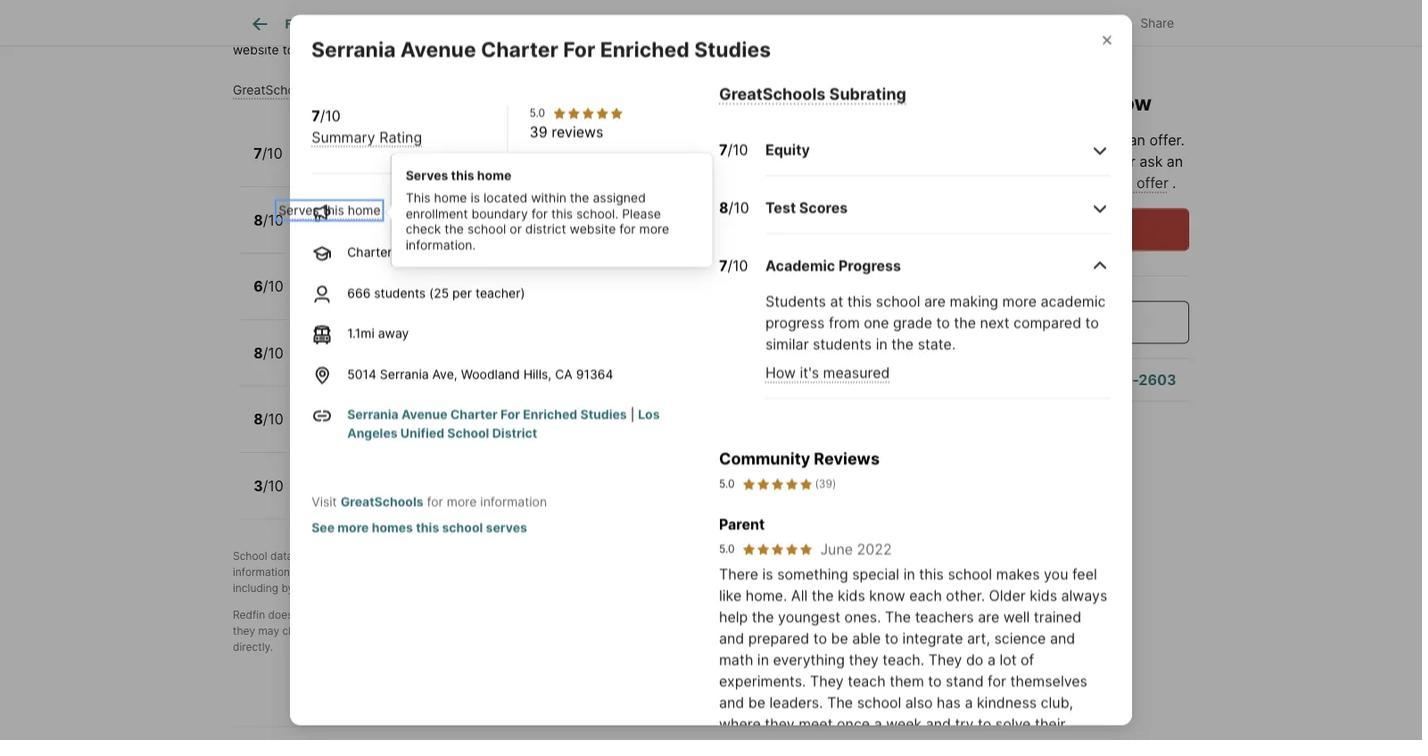 Task type: describe. For each thing, give the bounding box(es) containing it.
to down academic
[[1085, 314, 1099, 332]]

check inside serves this home this home is located within the assigned enrollment boundary for this school. please check the school or district website for more information.
[[406, 222, 441, 237]]

or right endorse
[[360, 609, 370, 622]]

is right data
[[296, 550, 304, 563]]

this inside this home may not be allowing tours right now
[[910, 64, 954, 89]]

6 /10
[[253, 278, 284, 296]]

check inside please check the school district website to see all schools serving this home.
[[694, 24, 729, 39]]

/10 for public, k-12 • choice school • 5.7mi
[[263, 345, 284, 362]]

are down endorse
[[345, 625, 361, 638]]

x-out button
[[1004, 4, 1093, 41]]

the inside first step, and conduct their own investigation to determine their desired schools or school districts, including by contacting and visiting the schools themselves.
[[414, 582, 431, 595]]

7 /10 left equity
[[719, 141, 748, 158]]

this up sherman oaks center for enriched studies public, 4-12 • choice school • 3.6mi
[[451, 168, 474, 183]]

everything
[[773, 651, 845, 668]]

students inside students at this school are making more academic progress from one grade to the next compared to similar students in the state.
[[813, 336, 872, 353]]

contacting
[[297, 582, 351, 595]]

sale & tax history tab
[[546, 3, 682, 46]]

/10 left equity
[[728, 141, 748, 158]]

7 /10 for charter, k-5 • serves this home • 1.1mi
[[253, 145, 283, 163]]

school down service
[[570, 625, 604, 638]]

each
[[909, 587, 942, 604]]

a inside "school service boundaries are intended to be used as a reference only; they may change and are not"
[[787, 609, 793, 622]]

see
[[298, 43, 319, 58]]

12 up homes
[[360, 489, 373, 505]]

8 for taft charter high
[[253, 411, 263, 428]]

for down assigned
[[619, 222, 636, 237]]

the down center
[[445, 222, 464, 237]]

prepared
[[748, 630, 809, 647]]

1 vertical spatial them
[[895, 737, 929, 740]]

this inside serves this home this home is located within the assigned enrollment boundary for this school. please check the school or district website for more information.
[[406, 191, 431, 206]]

8 /10 inside serrania avenue charter for enriched studies 'dialog'
[[719, 199, 749, 216]]

favorite
[[935, 16, 982, 31]]

to inside please check the school district website to see all schools serving this home.
[[283, 43, 294, 58]]

sherman
[[303, 204, 366, 221]]

buyers
[[675, 550, 709, 563]]

to inside "guaranteed to be accurate. to verify school enrollment eligibility, contact the school district directly."
[[444, 625, 455, 638]]

enriched for serrania avenue charter for enriched studies |
[[523, 407, 577, 422]]

lot
[[1000, 651, 1017, 668]]

• down balboa
[[376, 356, 383, 372]]

grade
[[893, 314, 932, 332]]

this up guaranteed
[[428, 609, 446, 622]]

you
[[910, 153, 935, 170]]

1 vertical spatial 5.7mi
[[485, 489, 516, 505]]

reference
[[796, 609, 845, 622]]

academic progress
[[765, 257, 901, 274]]

0 vertical spatial them
[[890, 672, 924, 690]]

information inside serrania avenue charter for enriched studies 'dialog'
[[480, 494, 547, 510]]

are inside students at this school are making more academic progress from one grade to the next compared to similar students in the state.
[[924, 293, 946, 310]]

district inside please check the school district website to see all schools serving this home.
[[798, 24, 839, 39]]

rating inside 7 /10 summary rating
[[379, 128, 422, 146]]

39 reviews
[[530, 123, 603, 140]]

be left able
[[831, 630, 848, 647]]

not left based
[[459, 24, 479, 39]]

home inside taft charter high charter, 9-12 • serves this home • 1.6mi
[[465, 423, 498, 438]]

investigation
[[544, 566, 609, 579]]

become
[[951, 737, 1005, 740]]

club,
[[1041, 694, 1073, 711]]

please inside serves this home this home is located within the assigned enrollment boundary for this school. please check the school or district website for more information.
[[622, 206, 661, 221]]

unified
[[400, 426, 444, 441]]

request
[[968, 153, 1019, 170]]

the down making
[[954, 314, 976, 332]]

for for serrania avenue charter for enriched studies
[[563, 36, 595, 61]]

serves inside the woodland hills charter academy public, 6-8 • serves this home • 0.7mi
[[382, 290, 422, 305]]

/10 for charter, 9-12 • serves this home • 1.6mi
[[263, 411, 284, 428]]

greatschools subrating
[[719, 84, 906, 103]]

0 horizontal spatial their
[[494, 566, 517, 579]]

themselves.
[[476, 582, 537, 595]]

school up week
[[857, 694, 901, 711]]

they inside "school service boundaries are intended to be used as a reference only; they may change and are not"
[[233, 625, 255, 638]]

0 vertical spatial summary
[[316, 83, 371, 98]]

test scores
[[765, 199, 848, 216]]

verify
[[539, 625, 567, 638]]

making
[[950, 293, 998, 310]]

science
[[994, 630, 1046, 647]]

more inside serves this home this home is located within the assigned enrollment boundary for this school. please check the school or district website for more information.
[[639, 222, 669, 237]]

school inside sherman oaks center for enriched studies public, 4-12 • choice school • 3.6mi
[[432, 223, 471, 239]]

see
[[312, 520, 335, 535]]

the up prepared
[[752, 608, 774, 625]]

0 vertical spatial they
[[928, 651, 962, 668]]

avenue for serrania avenue charter for enriched studies charter, k-5 • serves this home • 1.1mi
[[365, 137, 418, 155]]

or inside serves this home this home is located within the assigned enrollment boundary for this school. please check the school or district website for more information.
[[510, 222, 522, 237]]

school inside first step, and conduct their own investigation to determine their desired schools or school districts, including by contacting and visiting the schools themselves.
[[801, 566, 834, 579]]

8 for sherman oaks center for enriched studies
[[253, 212, 263, 229]]

this down within
[[551, 206, 573, 221]]

homes
[[372, 520, 413, 535]]

1 horizontal spatial their
[[679, 566, 702, 579]]

summary inside 7 /10 summary rating
[[312, 128, 375, 146]]

charter for serrania avenue charter for enriched studies
[[481, 36, 558, 61]]

6
[[253, 278, 263, 296]]

charter for serrania avenue charter for enriched studies charter, k-5 • serves this home • 1.1mi
[[421, 137, 475, 155]]

a right ,
[[444, 550, 450, 563]]

2 vertical spatial schools
[[434, 582, 473, 595]]

website inside serves this home this home is located within the assigned enrollment boundary for this school. please check the school or district website for more information.
[[570, 222, 616, 237]]

this inside please check the school district website to see all schools serving this home.
[[435, 43, 456, 58]]

and down meet
[[790, 737, 815, 740]]

information. inside serves this home this home is located within the assigned enrollment boundary for this school. please check the school or district website for more information.
[[406, 237, 476, 253]]

school inside students at this school are making more academic progress from one grade to the next compared to similar students in the state.
[[876, 293, 920, 310]]

• up nonprofit
[[474, 489, 481, 505]]

91364
[[576, 366, 613, 381]]

share
[[1140, 16, 1174, 31]]

k- inside serrania avenue charter for enriched studies charter, k-5 • serves this home • 1.1mi
[[355, 157, 367, 172]]

students at this school are making more academic progress from one grade to the next compared to similar students in the state.
[[765, 293, 1106, 353]]

offer for an
[[1149, 132, 1181, 149]]

1.6mi
[[512, 423, 542, 438]]

request tour anyway button
[[910, 208, 1189, 251]]

• down academy
[[487, 290, 494, 305]]

/10 for students at this school are making more academic progress from one grade to the next compared to similar students in the state.
[[728, 257, 748, 274]]

1 vertical spatial 9-
[[346, 489, 360, 505]]

climate
[[780, 16, 825, 31]]

see more homes this school serves
[[312, 520, 527, 535]]

1 vertical spatial the
[[885, 608, 911, 625]]

geography.
[[580, 24, 649, 39]]

• down high
[[385, 423, 392, 438]]

not up change
[[296, 609, 313, 622]]

/10 inside 7 /10 summary rating
[[320, 107, 341, 124]]

away
[[378, 326, 409, 341]]

2 vertical spatial the
[[827, 694, 853, 711]]

meet
[[799, 715, 833, 733]]

per
[[452, 285, 472, 300]]

charter inside taft charter high charter, 9-12 • serves this home • 1.6mi
[[335, 403, 389, 421]]

greatschools up homes
[[340, 494, 423, 510]]

• down the serrania avenue charter for enriched studies |
[[501, 423, 508, 438]]

submitting
[[996, 174, 1067, 192]]

how it's measured link
[[765, 364, 890, 381]]

school up other.
[[948, 565, 992, 583]]

this inside taft charter high charter, 9-12 • serves this home • 1.6mi
[[440, 423, 461, 438]]

school for school data is provided by greatschools
[[233, 550, 267, 563]]

to inside "school service boundaries are intended to be used as a reference only; they may change and are not"
[[716, 609, 726, 622]]

2 vertical spatial choice
[[387, 489, 428, 505]]

0 horizontal spatial students
[[374, 285, 426, 300]]

the down grade at the top right of page
[[892, 336, 914, 353]]

avenue for serrania avenue charter for enriched studies |
[[401, 407, 447, 422]]

information inside , a nonprofit organization. redfin recommends buyers and renters use greatschools information and ratings as a
[[233, 566, 290, 579]]

and up where at the right of the page
[[719, 694, 744, 711]]

2 horizontal spatial in
[[903, 565, 915, 583]]

more up see more homes this school serves link
[[447, 494, 477, 510]]

and up contacting at left bottom
[[293, 566, 312, 579]]

enrollment inside "guaranteed to be accurate. to verify school enrollment eligibility, contact the school district directly."
[[607, 625, 660, 638]]

taft
[[303, 403, 331, 421]]

similar
[[765, 336, 809, 353]]

taft charter high charter, 9-12 • serves this home • 1.6mi
[[303, 403, 542, 438]]

8 inside serrania avenue charter for enriched studies 'dialog'
[[719, 199, 728, 216]]

/10 for public, 9-12 • choice school • 5.7mi
[[263, 478, 284, 495]]

serrania avenue charter for enriched studies dialog
[[279, 15, 1132, 740]]

serves up 6 /10
[[279, 203, 319, 218]]

redfin does not endorse or guarantee this information.
[[233, 609, 509, 622]]

choice inside lake balboa college preparatory magnet k-12 public, k-12 • choice school • 5.7mi
[[386, 356, 427, 372]]

k- down balboa
[[346, 356, 359, 372]]

out
[[1057, 16, 1078, 31]]

school up everything
[[774, 625, 808, 638]]

may inside this home may not be allowing tours right now
[[1020, 64, 1062, 89]]

district inside serves this home this home is located within the assigned enrollment boundary for this school. please check the school or district website for more information.
[[525, 222, 566, 237]]

this home may not be allowing tours right now
[[910, 64, 1152, 115]]

• down the oaks
[[377, 223, 384, 239]]

do
[[966, 651, 984, 668]]

0 vertical spatial by
[[355, 550, 367, 563]]

charter, inside taft charter high charter, 9-12 • serves this home • 1.6mi
[[303, 423, 351, 438]]

/10 for public, 4-12 • choice school • 3.6mi
[[263, 212, 284, 229]]

avenue for serrania avenue charter for enriched studies
[[400, 36, 476, 61]]

feel
[[1072, 565, 1097, 583]]

well
[[1003, 608, 1030, 625]]

more inside students at this school are making more academic progress from one grade to the next compared to similar students in the state.
[[1002, 293, 1037, 310]]

redfin inside , a nonprofit organization. redfin recommends buyers and renters use greatschools information and ratings as a
[[570, 550, 603, 563]]

public, inside the woodland hills charter academy public, 6-8 • serves this home • 0.7mi
[[303, 290, 343, 305]]

a left lot
[[988, 651, 996, 668]]

• right 666
[[371, 290, 378, 305]]

enriched for serrania avenue charter for enriched studies
[[600, 36, 690, 61]]

7 /10 summary rating
[[312, 107, 422, 146]]

serrania down college
[[380, 366, 429, 381]]

kindness
[[977, 694, 1037, 711]]

by inside first step, and conduct their own investigation to determine their desired schools or school districts, including by contacting and visiting the schools themselves.
[[281, 582, 294, 595]]

community reviews
[[719, 449, 880, 468]]

magnet
[[534, 337, 587, 354]]

and down trained
[[1050, 630, 1075, 647]]

school up the see more homes this school serves
[[432, 489, 471, 505]]

including
[[233, 582, 278, 595]]

greatschools down see
[[233, 83, 312, 98]]

rating 5.0 out of 5 element for 39 reviews
[[552, 106, 624, 120]]

progress
[[839, 257, 901, 274]]

to up also
[[928, 672, 942, 690]]

to
[[524, 625, 536, 638]]

be inside this home may not be allowing tours right now
[[1105, 64, 1130, 89]]

0 vertical spatial has
[[980, 132, 1004, 149]]

12 inside taft charter high charter, 9-12 • serves this home • 1.6mi
[[368, 423, 382, 438]]

8 inside the woodland hills charter academy public, 6-8 • serves this home • 0.7mi
[[360, 290, 368, 305]]

k- inside serrania avenue charter for enriched studies 'dialog'
[[398, 245, 411, 260]]

climate tab
[[764, 3, 841, 46]]

something
[[777, 565, 848, 583]]

question
[[1040, 314, 1101, 331]]

this down visit greatschools for more information
[[416, 520, 439, 535]]

5 inside serrania avenue charter for enriched studies 'dialog'
[[411, 245, 419, 260]]

they down leaders.
[[765, 715, 795, 733]]

solely
[[522, 24, 559, 39]]

the inside please check the school district website to see all schools serving this home.
[[733, 24, 752, 39]]

enriched for sherman oaks center for enriched studies public, 4-12 • choice school • 3.6mi
[[486, 204, 548, 221]]

12 inside sherman oaks center for enriched studies public, 4-12 • choice school • 3.6mi
[[360, 223, 373, 239]]

the up reference
[[812, 587, 834, 604]]

646-
[[1104, 371, 1139, 388]]

. inside "an agent about submitting a backup offer ."
[[1172, 174, 1176, 192]]

balboa
[[340, 337, 387, 354]]

be inside "guaranteed to be accurate. to verify school enrollment eligibility, contact the school district directly."
[[458, 625, 470, 638]]

guaranteed to be accurate. to verify school enrollment eligibility, contact the school district directly.
[[233, 625, 846, 654]]

woodland for hills
[[303, 270, 374, 288]]

compared
[[1013, 314, 1081, 332]]

change
[[282, 625, 320, 638]]

the up school.
[[570, 191, 589, 206]]

1 vertical spatial information.
[[449, 609, 509, 622]]

woodland inside serrania avenue charter for enriched studies 'dialog'
[[461, 366, 520, 381]]

for down within
[[531, 206, 548, 221]]

trained
[[1034, 608, 1081, 625]]

and down help
[[719, 630, 744, 647]]

0 vertical spatial teach
[[848, 672, 886, 690]]

a down stand
[[965, 694, 973, 711]]

school up nonprofit
[[442, 520, 483, 535]]

hills's
[[298, 24, 334, 39]]

• down summary rating link
[[378, 157, 385, 172]]

5014 serrania ave, woodland hills, ca 91364
[[347, 366, 613, 381]]

not inside this home may not be allowing tours right now
[[1067, 64, 1100, 89]]

serrania for serrania avenue charter for enriched studies charter, k-5 • serves this home • 1.1mi
[[303, 137, 362, 155]]

be inside "school service boundaries are intended to be used as a reference only; they may change and are not"
[[729, 609, 742, 622]]

3.6mi
[[485, 223, 517, 239]]

0 horizontal spatial redfin
[[233, 609, 265, 622]]

has inside 'there is something special in this school makes you feel like home. all the kids know each other. older kids always help the youngest ones. the teachers are well trained and prepared to be able to integrate art, science and math in everything they teach. they do a lot of experiments. they teach them to stand for themselves and be leaders. the school also has a kindness club, where they meet once a week and try to solve their problems, and they teach them to become'
[[937, 694, 961, 711]]

there is something special in this school makes you feel like home. all the kids know each other. older kids always help the youngest ones. the teachers are well trained and prepared to be able to integrate art, science and math in everything they teach. they do a lot of experiments. they teach them to stand for themselves and be leaders. the school also has a kindness club, where they meet once a week and try to solve their problems, and they teach them to become 
[[719, 565, 1107, 740]]

k- up 91364
[[590, 337, 606, 354]]

• up located
[[495, 157, 502, 172]]

students
[[765, 293, 826, 310]]

12 down balboa
[[359, 356, 372, 372]]

(818)
[[1063, 371, 1100, 388]]

/10 for charter, k-5 • serves this home • 1.1mi
[[262, 145, 283, 163]]

a inside "an agent about submitting a backup offer ."
[[1071, 174, 1079, 192]]

is inside 'there is something special in this school makes you feel like home. all the kids know each other. older kids always help the youngest ones. the teachers are well trained and prepared to be able to integrate art, science and math in everything they teach. they do a lot of experiments. they teach them to stand for themselves and be leaders. the school also has a kindness club, where they meet once a week and try to solve their problems, and they teach them to become'
[[762, 565, 773, 583]]

website inside please check the school district website to see all schools serving this home.
[[233, 43, 279, 58]]

themselves
[[1010, 672, 1087, 690]]

5 inside serrania avenue charter for enriched studies charter, k-5 • serves this home • 1.1mi
[[367, 157, 375, 172]]

stand
[[946, 672, 984, 690]]

share button
[[1100, 4, 1189, 41]]

to up state.
[[936, 314, 950, 332]]

• down 'preparatory' on the top left
[[473, 356, 480, 372]]

desired
[[705, 566, 743, 579]]

7 inside 7 /10 summary rating
[[312, 107, 320, 124]]

2 kids from the left
[[1030, 587, 1057, 604]]

this left the oaks
[[323, 203, 344, 218]]

(25
[[429, 285, 449, 300]]

is inside serves this home this home is located within the assigned enrollment boundary for this school. please check the school or district website for more information.
[[471, 191, 480, 206]]

reviews
[[814, 449, 880, 468]]

sale & tax history
[[563, 16, 665, 31]]

is right policy
[[445, 24, 456, 39]]

ask a question button
[[910, 301, 1189, 344]]

0.7mi
[[498, 290, 530, 305]]

• left 3.6mi
[[474, 223, 481, 239]]

• up homes
[[377, 489, 384, 505]]

to up become
[[978, 715, 991, 733]]

help
[[719, 608, 748, 625]]

home. inside 'there is something special in this school makes you feel like home. all the kids know each other. older kids always help the youngest ones. the teachers are well trained and prepared to be able to integrate art, science and math in everything they teach. they do a lot of experiments. they teach them to stand for themselves and be leaders. the school also has a kindness club, where they meet once a week and try to solve their problems, and they teach them to become'
[[746, 587, 787, 604]]

and down ,
[[428, 566, 447, 579]]

week
[[886, 715, 922, 733]]



Task type: locate. For each thing, give the bounding box(es) containing it.
ca
[[555, 366, 573, 381]]

/10 left the visit
[[263, 478, 284, 495]]

1 horizontal spatial has
[[980, 132, 1004, 149]]

for for serrania avenue charter for enriched studies |
[[500, 407, 520, 422]]

to down reference
[[813, 630, 827, 647]]

website down feed link
[[233, 43, 279, 58]]

property
[[436, 16, 487, 31]]

0 vertical spatial an
[[1129, 132, 1145, 149]]

1 vertical spatial check
[[406, 222, 441, 237]]

2022
[[857, 540, 892, 558]]

avenue up unified
[[401, 407, 447, 422]]

information
[[480, 494, 547, 510], [233, 566, 290, 579]]

12 up 91364
[[606, 337, 622, 354]]

this inside serrania avenue charter for enriched studies charter, k-5 • serves this home • 1.1mi
[[433, 157, 455, 172]]

youngest
[[778, 608, 840, 625]]

teach down once at bottom right
[[853, 737, 891, 740]]

for left located
[[460, 204, 482, 221]]

district up greatschools subrating 'link'
[[798, 24, 839, 39]]

0 horizontal spatial an
[[1129, 132, 1145, 149]]

policy
[[405, 24, 442, 39]]

2603
[[1139, 371, 1176, 388]]

0 vertical spatial may
[[1020, 64, 1062, 89]]

not down redfin does not endorse or guarantee this information.
[[364, 625, 380, 638]]

they
[[233, 625, 255, 638], [849, 651, 879, 668], [765, 715, 795, 733], [819, 737, 849, 740]]

please left schools
[[651, 24, 690, 39]]

guarantee
[[373, 609, 425, 622]]

1 vertical spatial rating 5.0 out of 5 element
[[742, 476, 813, 492]]

1 vertical spatial an
[[1167, 153, 1183, 170]]

0 horizontal spatial in
[[757, 651, 769, 668]]

1 horizontal spatial schools
[[434, 582, 473, 595]]

school up to
[[512, 609, 547, 622]]

0 horizontal spatial website
[[233, 43, 279, 58]]

june 2022
[[820, 540, 892, 558]]

0 horizontal spatial information
[[233, 566, 290, 579]]

0 vertical spatial in
[[876, 336, 888, 353]]

woodland inside the woodland hills charter academy public, 6-8 • serves this home • 0.7mi
[[303, 270, 374, 288]]

1 horizontal spatial in
[[876, 336, 888, 353]]

5.7mi up "serves"
[[485, 489, 516, 505]]

as inside "school service boundaries are intended to be used as a reference only; they may change and are not"
[[773, 609, 784, 622]]

0 vertical spatial 1.1mi
[[505, 157, 532, 172]]

for for sherman oaks center for enriched studies public, 4-12 • choice school • 3.6mi
[[460, 204, 482, 221]]

try
[[955, 715, 974, 733]]

this inside 'there is something special in this school makes you feel like home. all the kids know each other. older kids always help the youngest ones. the teachers are well trained and prepared to be able to integrate art, science and math in everything they teach. they do a lot of experiments. they teach them to stand for themselves and be leaders. the school also has a kindness club, where they meet once a week and try to solve their problems, and they teach them to become'
[[919, 565, 944, 583]]

at
[[830, 293, 843, 310]]

used
[[745, 609, 770, 622]]

1 horizontal spatial woodland
[[303, 270, 374, 288]]

next
[[980, 314, 1009, 332]]

a left 'first'
[[368, 566, 374, 579]]

enriched up 3.6mi
[[486, 204, 548, 221]]

7 /10 for students at this school are making more academic progress from one grade to the next compared to similar students in the state.
[[719, 257, 748, 274]]

8 /10 for sherman oaks center for enriched studies
[[253, 212, 284, 229]]

for for serrania avenue charter for enriched studies charter, k-5 • serves this home • 1.1mi
[[479, 137, 501, 155]]

rating 5.0 out of 5 element
[[552, 106, 624, 120], [742, 476, 813, 492], [742, 542, 813, 556]]

organization.
[[502, 550, 567, 563]]

a right once at bottom right
[[874, 715, 882, 733]]

are left 'intended' in the bottom of the page
[[649, 609, 665, 622]]

or up backup offer link
[[1122, 153, 1135, 170]]

an inside "an agent about submitting a backup offer ."
[[1167, 153, 1183, 170]]

tab list
[[233, 0, 856, 46]]

math
[[719, 651, 753, 668]]

they down able
[[849, 651, 879, 668]]

5.0 for june 2022
[[719, 543, 735, 555]]

or inside first step, and conduct their own investigation to determine their desired schools or school districts, including by contacting and visiting the schools themselves.
[[788, 566, 798, 579]]

for inside serrania avenue charter for enriched studies charter, k-5 • serves this home • 1.1mi
[[479, 137, 501, 155]]

or inside . you can request a tour anyway or ask
[[1122, 153, 1135, 170]]

they down meet
[[819, 737, 849, 740]]

teach.
[[883, 651, 924, 668]]

1 horizontal spatial students
[[813, 336, 872, 353]]

their inside 'there is something special in this school makes you feel like home. all the kids know each other. older kids always help the youngest ones. the teachers are well trained and prepared to be able to integrate art, science and math in everything they teach. they do a lot of experiments. they teach them to stand for themselves and be leaders. the school also has a kindness club, where they meet once a week and try to solve their problems, and they teach them to become'
[[1035, 715, 1066, 733]]

details
[[491, 16, 530, 31]]

2 vertical spatial woodland
[[461, 366, 520, 381]]

2 horizontal spatial schools
[[746, 566, 785, 579]]

studies for serrania avenue charter for enriched studies
[[694, 36, 771, 61]]

0 horizontal spatial has
[[937, 694, 961, 711]]

/10 left academic
[[728, 257, 748, 274]]

data
[[270, 550, 293, 563]]

this inside students at this school are making more academic progress from one grade to the next compared to similar students in the state.
[[847, 293, 872, 310]]

1 vertical spatial summary
[[312, 128, 375, 146]]

0 vertical spatial students
[[374, 285, 426, 300]]

1 horizontal spatial home.
[[746, 587, 787, 604]]

to inside first step, and conduct their own investigation to determine their desired schools or school districts, including by contacting and visiting the schools themselves.
[[612, 566, 622, 579]]

12
[[360, 223, 373, 239], [606, 337, 622, 354], [359, 356, 372, 372], [368, 423, 382, 438], [360, 489, 373, 505]]

hills
[[377, 270, 408, 288]]

0 horizontal spatial home.
[[460, 43, 496, 58]]

1 horizontal spatial 1.1mi
[[505, 157, 532, 172]]

x-out
[[1044, 16, 1078, 31]]

an up ask
[[1129, 132, 1145, 149]]

serrania avenue charter for enriched studies
[[311, 36, 771, 61]]

9- inside taft charter high charter, 9-12 • serves this home • 1.6mi
[[355, 423, 368, 438]]

tour down the seller has already accepted an offer
[[1035, 153, 1062, 170]]

in up each
[[903, 565, 915, 583]]

charter, inside serrania avenue charter for enriched studies charter, k-5 • serves this home • 1.1mi
[[303, 157, 351, 172]]

1 horizontal spatial they
[[928, 651, 962, 668]]

2 horizontal spatial their
[[1035, 715, 1066, 733]]

summary
[[316, 83, 371, 98], [312, 128, 375, 146]]

schools inside please check the school district website to see all schools serving this home.
[[339, 43, 384, 58]]

to left become
[[933, 737, 947, 740]]

studies down schools
[[694, 36, 771, 61]]

academic
[[1041, 293, 1106, 310]]

1 vertical spatial by
[[281, 582, 294, 595]]

woodland
[[233, 24, 295, 39], [303, 270, 374, 288], [461, 366, 520, 381]]

school inside los angeles unified school district
[[447, 426, 489, 441]]

a left backup
[[1071, 174, 1079, 192]]

a inside . you can request a tour anyway or ask
[[1023, 153, 1031, 170]]

rating up the oaks
[[379, 128, 422, 146]]

not up right
[[1067, 64, 1100, 89]]

charter inside the woodland hills charter academy public, 6-8 • serves this home • 0.7mi
[[411, 270, 465, 288]]

0 horizontal spatial .
[[1172, 174, 1176, 192]]

1.1mi inside serrania avenue charter for enriched studies charter, k-5 • serves this home • 1.1mi
[[505, 157, 532, 172]]

are up art,
[[978, 608, 999, 625]]

serves inside taft charter high charter, 9-12 • serves this home • 1.6mi
[[396, 423, 436, 438]]

tab list containing feed
[[233, 0, 856, 46]]

a up submitting at the right
[[1023, 153, 1031, 170]]

property details tab
[[420, 3, 546, 46]]

boundary
[[472, 206, 528, 221]]

1.1mi away
[[347, 326, 409, 341]]

as right used
[[773, 609, 784, 622]]

sherman oaks center for enriched studies public, 4-12 • choice school • 3.6mi
[[303, 204, 604, 239]]

already
[[1008, 132, 1058, 149]]

enriched inside sherman oaks center for enriched studies public, 4-12 • choice school • 3.6mi
[[486, 204, 548, 221]]

their
[[494, 566, 517, 579], [679, 566, 702, 579], [1035, 715, 1066, 733]]

0 vertical spatial as
[[353, 566, 365, 579]]

serrania inside serrania avenue charter for enriched studies charter, k-5 • serves this home • 1.1mi
[[303, 137, 362, 155]]

schools
[[698, 16, 747, 31]]

1 horizontal spatial 5
[[411, 245, 419, 260]]

serrania for serrania avenue charter for enriched studies
[[311, 36, 396, 61]]

by
[[355, 550, 367, 563], [281, 582, 294, 595]]

ask
[[999, 314, 1025, 331]]

5.0 for 39 reviews
[[530, 106, 545, 119]]

1 vertical spatial charter,
[[347, 245, 395, 260]]

information. up accurate.
[[449, 609, 509, 622]]

enrollment inside serves this home this home is located within the assigned enrollment boundary for this school. please check the school or district website for more information.
[[406, 206, 468, 221]]

home inside this home may not be allowing tours right now
[[958, 64, 1015, 89]]

parent
[[719, 515, 765, 533]]

2 horizontal spatial enrollment
[[607, 625, 660, 638]]

an
[[1129, 132, 1145, 149], [1167, 153, 1183, 170]]

district down reference
[[811, 625, 846, 638]]

home inside serrania avenue charter for enriched studies charter, k-5 • serves this home • 1.1mi
[[458, 157, 491, 172]]

is
[[445, 24, 456, 39], [471, 191, 480, 206], [296, 550, 304, 563], [762, 565, 773, 583]]

2 vertical spatial school
[[512, 609, 547, 622]]

2 vertical spatial charter,
[[303, 423, 351, 438]]

0 horizontal spatial check
[[406, 222, 441, 237]]

serrania avenue charter for enriched studies |
[[347, 407, 638, 422]]

avenue inside serrania avenue charter for enriched studies charter, k-5 • serves this home • 1.1mi
[[365, 137, 418, 155]]

they down the integrate
[[928, 651, 962, 668]]

agent
[[910, 174, 949, 192]]

12 left unified
[[368, 423, 382, 438]]

5.0
[[530, 106, 545, 119], [719, 477, 735, 490], [719, 543, 735, 555]]

not
[[459, 24, 479, 39], [1067, 64, 1100, 89], [296, 609, 313, 622], [364, 625, 380, 638]]

public, inside lake balboa college preparatory magnet k-12 public, k-12 • choice school • 5.7mi
[[303, 356, 343, 372]]

0 vertical spatial anyway
[[1066, 153, 1118, 170]]

serrania for serrania avenue charter for enriched studies |
[[347, 407, 399, 422]]

able
[[852, 630, 881, 647]]

them down teach.
[[890, 672, 924, 690]]

5014
[[347, 366, 376, 381]]

666
[[347, 285, 371, 300]]

may
[[1020, 64, 1062, 89], [258, 625, 279, 638]]

rating 5.0 out of 5 element for june 2022
[[742, 542, 813, 556]]

studies
[[694, 36, 771, 61], [570, 137, 623, 155], [551, 204, 604, 221], [580, 407, 627, 422]]

see more homes this school serves link
[[312, 520, 527, 535]]

school inside lake balboa college preparatory magnet k-12 public, k-12 • choice school • 5.7mi
[[431, 356, 470, 372]]

enrollment
[[337, 24, 403, 39], [406, 206, 468, 221], [607, 625, 660, 638]]

for inside 'there is something special in this school makes you feel like home. all the kids know each other. older kids always help the youngest ones. the teachers are well trained and prepared to be able to integrate art, science and math in everything they teach. they do a lot of experiments. they teach them to stand for themselves and be leaders. the school also has a kindness club, where they meet once a week and try to solve their problems, and they teach them to become'
[[988, 672, 1006, 690]]

5
[[367, 157, 375, 172], [411, 245, 419, 260]]

3 public, from the top
[[303, 356, 343, 372]]

studies left |
[[580, 407, 627, 422]]

to up teach.
[[885, 630, 898, 647]]

charter for woodland hills charter academy public, 6-8 • serves this home • 0.7mi
[[411, 270, 465, 288]]

1 vertical spatial 5.0
[[719, 477, 735, 490]]

and
[[712, 550, 731, 563], [293, 566, 312, 579], [428, 566, 447, 579], [354, 582, 373, 595], [323, 625, 342, 638], [719, 630, 744, 647], [1050, 630, 1075, 647], [719, 694, 744, 711], [926, 715, 951, 733], [790, 737, 815, 740]]

2 vertical spatial 5.0
[[719, 543, 735, 555]]

0 horizontal spatial school
[[233, 550, 267, 563]]

serrania avenue charter for enriched studies element
[[311, 15, 792, 62]]

community
[[719, 449, 810, 468]]

choice inside sherman oaks center for enriched studies public, 4-12 • choice school • 3.6mi
[[387, 223, 429, 239]]

enriched up 1.6mi
[[523, 407, 577, 422]]

charter for serrania avenue charter for enriched studies |
[[450, 407, 498, 422]]

1 vertical spatial teach
[[853, 737, 891, 740]]

|
[[630, 407, 635, 422]]

. inside . you can request a tour anyway or ask
[[1181, 132, 1185, 149]]

charter, down taft
[[303, 423, 351, 438]]

check
[[694, 24, 729, 39], [406, 222, 441, 237]]

charter up angeles
[[335, 403, 389, 421]]

schools tab
[[682, 3, 764, 46]]

test scores button
[[765, 183, 1111, 234]]

school.
[[576, 206, 619, 221]]

0 vertical spatial 5
[[367, 157, 375, 172]]

their down club,
[[1035, 715, 1066, 733]]

academy
[[468, 270, 534, 288]]

and left try
[[926, 715, 951, 733]]

home. inside please check the school district website to see all schools serving this home.
[[460, 43, 496, 58]]

enriched down history
[[600, 36, 690, 61]]

please down assigned
[[622, 206, 661, 221]]

may inside "school service boundaries are intended to be used as a reference only; they may change and are not"
[[258, 625, 279, 638]]

0 horizontal spatial kids
[[838, 587, 865, 604]]

1 kids from the left
[[838, 587, 865, 604]]

0 horizontal spatial 5
[[367, 157, 375, 172]]

not inside "school service boundaries are intended to be used as a reference only; they may change and are not"
[[364, 625, 380, 638]]

and up redfin does not endorse or guarantee this information.
[[354, 582, 373, 595]]

1 vertical spatial website
[[570, 222, 616, 237]]

schools
[[339, 43, 384, 58], [746, 566, 785, 579], [434, 582, 473, 595]]

1 horizontal spatial by
[[355, 550, 367, 563]]

4 public, from the top
[[303, 489, 343, 505]]

avenue up the oaks
[[365, 137, 418, 155]]

greatschools up step,
[[370, 550, 438, 563]]

k- down summary rating link
[[355, 157, 367, 172]]

8 /10 left "test"
[[719, 199, 749, 216]]

be up now
[[1105, 64, 1130, 89]]

charter, inside serrania avenue charter for enriched studies 'dialog'
[[347, 245, 395, 260]]

0 horizontal spatial they
[[810, 672, 844, 690]]

serrania down greatschools summary rating
[[303, 137, 362, 155]]

avenue down the property
[[400, 36, 476, 61]]

1 horizontal spatial an
[[1167, 153, 1183, 170]]

history
[[625, 16, 665, 31]]

to left see
[[283, 43, 294, 58]]

school inside please check the school district website to see all schools serving this home.
[[756, 24, 795, 39]]

1 vertical spatial anyway
[[1069, 221, 1122, 238]]

visiting
[[376, 582, 411, 595]]

0 horizontal spatial woodland
[[233, 24, 295, 39]]

1 vertical spatial please
[[622, 206, 661, 221]]

1 horizontal spatial school
[[447, 426, 489, 441]]

district inside "guaranteed to be accurate. to verify school enrollment eligibility, contact the school district directly."
[[811, 625, 846, 638]]

problems,
[[719, 737, 786, 740]]

1 vertical spatial home.
[[746, 587, 787, 604]]

5.7mi inside lake balboa college preparatory magnet k-12 public, k-12 • choice school • 5.7mi
[[484, 356, 515, 372]]

serving
[[388, 43, 431, 58]]

this down woodland hills's enrollment policy is not based solely on geography.
[[435, 43, 456, 58]]

college
[[391, 337, 444, 354]]

the down used
[[755, 625, 771, 638]]

the left climate tab at the top right of page
[[733, 24, 752, 39]]

school inside serves this home this home is located within the assigned enrollment boundary for this school. please check the school or district website for more information.
[[467, 222, 506, 237]]

greatschools up equity
[[719, 84, 826, 103]]

tour inside . you can request a tour anyway or ask
[[1035, 153, 1062, 170]]

all
[[323, 43, 336, 58]]

studies inside serrania avenue charter for enriched studies charter, k-5 • serves this home • 1.1mi
[[570, 137, 623, 155]]

0 vertical spatial choice
[[387, 223, 429, 239]]

1 horizontal spatial redfin
[[570, 550, 603, 563]]

school for school service boundaries are intended to be used as a reference only; they may change and are not
[[512, 609, 547, 622]]

the down know at the right bottom of the page
[[885, 608, 911, 625]]

offer down ask
[[1137, 174, 1169, 192]]

1 vertical spatial information
[[233, 566, 290, 579]]

all
[[791, 587, 808, 604]]

anyway inside button
[[1069, 221, 1122, 238]]

greatschools summary rating link
[[233, 83, 412, 98]]

more right 'see'
[[338, 520, 369, 535]]

0 vertical spatial information.
[[406, 237, 476, 253]]

school down college
[[431, 356, 470, 372]]

1 horizontal spatial this
[[910, 64, 954, 89]]

1 vertical spatial woodland
[[303, 270, 374, 288]]

as inside , a nonprofit organization. redfin recommends buyers and renters use greatschools information and ratings as a
[[353, 566, 365, 579]]

greatschools
[[233, 83, 312, 98], [719, 84, 826, 103], [340, 494, 423, 510], [370, 550, 438, 563], [794, 550, 862, 563]]

1 public, from the top
[[303, 223, 343, 239]]

2 vertical spatial avenue
[[401, 407, 447, 422]]

tour inside button
[[1037, 221, 1066, 238]]

and inside "school service boundaries are intended to be used as a reference only; they may change and are not"
[[323, 625, 342, 638]]

0 horizontal spatial enrollment
[[337, 24, 403, 39]]

0 vertical spatial charter,
[[303, 157, 351, 172]]

public, inside sherman oaks center for enriched studies public, 4-12 • choice school • 3.6mi
[[303, 223, 343, 239]]

lake balboa college preparatory magnet k-12 public, k-12 • choice school • 5.7mi
[[303, 337, 622, 372]]

academic progress button
[[765, 241, 1111, 291]]

for up the see more homes this school serves
[[427, 494, 443, 510]]

rating
[[375, 83, 412, 98], [379, 128, 422, 146]]

0 vertical spatial 5.0
[[530, 106, 545, 119]]

1 vertical spatial 1.1mi
[[347, 326, 374, 341]]

for up district
[[500, 407, 520, 422]]

home inside the woodland hills charter academy public, 6-8 • serves this home • 0.7mi
[[451, 290, 484, 305]]

integrate
[[902, 630, 963, 647]]

k- up hills
[[398, 245, 411, 260]]

rating 5.0 out of 5 element up reviews
[[552, 106, 624, 120]]

5.0 up 'parent'
[[719, 477, 735, 490]]

enriched inside serrania avenue charter for enriched studies charter, k-5 • serves this home • 1.1mi
[[504, 137, 567, 155]]

lake
[[303, 337, 336, 354]]

2 vertical spatial in
[[757, 651, 769, 668]]

kids down you
[[1030, 587, 1057, 604]]

1 vertical spatial enrollment
[[406, 206, 468, 221]]

0 vertical spatial website
[[233, 43, 279, 58]]

measured
[[823, 364, 890, 381]]

a inside button
[[1028, 314, 1037, 331]]

for left 39
[[479, 137, 501, 155]]

charter inside serrania avenue charter for enriched studies charter, k-5 • serves this home • 1.1mi
[[421, 137, 475, 155]]

leaders.
[[769, 694, 823, 711]]

0 vertical spatial information
[[480, 494, 547, 510]]

solve
[[995, 715, 1031, 733]]

/10 for public, 6-8 • serves this home • 0.7mi
[[263, 278, 284, 296]]

this up center
[[433, 157, 455, 172]]

/10 left 6-
[[263, 278, 284, 296]]

1 vertical spatial has
[[937, 694, 961, 711]]

studies for sherman oaks center for enriched studies public, 4-12 • choice school • 3.6mi
[[551, 204, 604, 221]]

0 vertical spatial the
[[910, 132, 936, 149]]

2 vertical spatial rating 5.0 out of 5 element
[[742, 542, 813, 556]]

studies inside sherman oaks center for enriched studies public, 4-12 • choice school • 3.6mi
[[551, 204, 604, 221]]

overview tab
[[331, 3, 420, 46]]

studies for serrania avenue charter for enriched studies |
[[580, 407, 627, 422]]

for inside sherman oaks center for enriched studies public, 4-12 • choice school • 3.6mi
[[460, 204, 482, 221]]

choice down the oaks
[[387, 223, 429, 239]]

1 horizontal spatial website
[[570, 222, 616, 237]]

enriched for serrania avenue charter for enriched studies charter, k-5 • serves this home • 1.1mi
[[504, 137, 567, 155]]

serves inside serves this home this home is located within the assigned enrollment boundary for this school. please check the school or district website for more information.
[[406, 168, 448, 183]]

teacher)
[[475, 285, 525, 300]]

high
[[392, 403, 424, 421]]

1 vertical spatial avenue
[[365, 137, 418, 155]]

woodland for hills's
[[233, 24, 295, 39]]

0 vertical spatial rating
[[375, 83, 412, 98]]

1 vertical spatial in
[[903, 565, 915, 583]]

school inside "school service boundaries are intended to be used as a reference only; they may change and are not"
[[512, 609, 547, 622]]

8 /10 for taft charter high
[[253, 411, 284, 428]]

/10 left "test"
[[728, 199, 749, 216]]

choice
[[387, 223, 429, 239], [386, 356, 427, 372], [387, 489, 428, 505]]

serves down summary rating link
[[389, 157, 429, 172]]

are inside 'there is something special in this school makes you feel like home. all the kids know each other. older kids always help the youngest ones. the teachers are well trained and prepared to be able to integrate art, science and math in everything they teach. they do a lot of experiments. they teach them to stand for themselves and be leaders. the school also has a kindness club, where they meet once a week and try to solve their problems, and they teach them to become'
[[978, 608, 999, 625]]

this up each
[[919, 565, 944, 583]]

service
[[550, 609, 587, 622]]

this inside the woodland hills charter academy public, 6-8 • serves this home • 0.7mi
[[426, 290, 447, 305]]

8 /10 for lake balboa college preparatory magnet k-12
[[253, 345, 284, 362]]

feed link
[[249, 13, 315, 35]]

8 up 6
[[253, 212, 263, 229]]

serves inside serrania avenue charter for enriched studies charter, k-5 • serves this home • 1.1mi
[[389, 157, 429, 172]]

school
[[756, 24, 795, 39], [467, 222, 506, 237], [432, 223, 471, 239], [876, 293, 920, 310], [431, 356, 470, 372], [432, 489, 471, 505], [442, 520, 483, 535], [948, 565, 992, 583], [801, 566, 834, 579], [570, 625, 604, 638], [774, 625, 808, 638], [857, 694, 901, 711]]

2 public, from the top
[[303, 290, 343, 305]]

they up directly.
[[233, 625, 255, 638]]

0 horizontal spatial may
[[258, 625, 279, 638]]

1 vertical spatial district
[[525, 222, 566, 237]]

and up the desired
[[712, 550, 731, 563]]

rating 5.0 out of 5 element up something
[[742, 542, 813, 556]]

summary rating link
[[312, 128, 422, 146]]

choice up see more homes this school serves link
[[387, 489, 428, 505]]

0 vertical spatial .
[[1181, 132, 1185, 149]]

1 vertical spatial they
[[810, 672, 844, 690]]

this right the oaks
[[406, 191, 431, 206]]

anyway inside . you can request a tour anyway or ask
[[1066, 153, 1118, 170]]

studies for serrania avenue charter for enriched studies charter, k-5 • serves this home • 1.1mi
[[570, 137, 623, 155]]

7 /10
[[719, 141, 748, 158], [253, 145, 283, 163], [719, 257, 748, 274]]

this down serrania avenue charter for enriched studies "link"
[[440, 423, 461, 438]]

ask a question
[[999, 314, 1101, 331]]

1 horizontal spatial enrollment
[[406, 206, 468, 221]]

8 for lake balboa college preparatory magnet k-12
[[253, 345, 263, 362]]

serves
[[486, 520, 527, 535]]

offer for backup
[[1137, 174, 1169, 192]]

5 down summary rating link
[[367, 157, 375, 172]]

0 vertical spatial rating 5.0 out of 5 element
[[552, 106, 624, 120]]

0 vertical spatial avenue
[[400, 36, 476, 61]]

school service boundaries are intended to be used as a reference only; they may change and are not
[[233, 609, 872, 638]]

angeles
[[347, 426, 398, 441]]

1 vertical spatial offer
[[1137, 174, 1169, 192]]

0 vertical spatial redfin
[[570, 550, 603, 563]]

0 vertical spatial home.
[[460, 43, 496, 58]]

0 vertical spatial school
[[447, 426, 489, 441]]

district
[[798, 24, 839, 39], [525, 222, 566, 237], [811, 625, 846, 638]]

charter, k-5
[[347, 245, 419, 260]]

more down assigned
[[639, 222, 669, 237]]

los angeles unified school district link
[[347, 407, 660, 441]]

special
[[852, 565, 899, 583]]

1 vertical spatial redfin
[[233, 609, 265, 622]]

0 vertical spatial district
[[798, 24, 839, 39]]

1 vertical spatial as
[[773, 609, 784, 622]]

in inside students at this school are making more academic progress from one grade to the next compared to similar students in the state.
[[876, 336, 888, 353]]

use
[[773, 550, 791, 563]]

1.1mi inside serrania avenue charter for enriched studies 'dialog'
[[347, 326, 374, 341]]

be down experiments.
[[748, 694, 765, 711]]

1.1mi left away
[[347, 326, 374, 341]]



Task type: vqa. For each thing, say whether or not it's contained in the screenshot.
-
no



